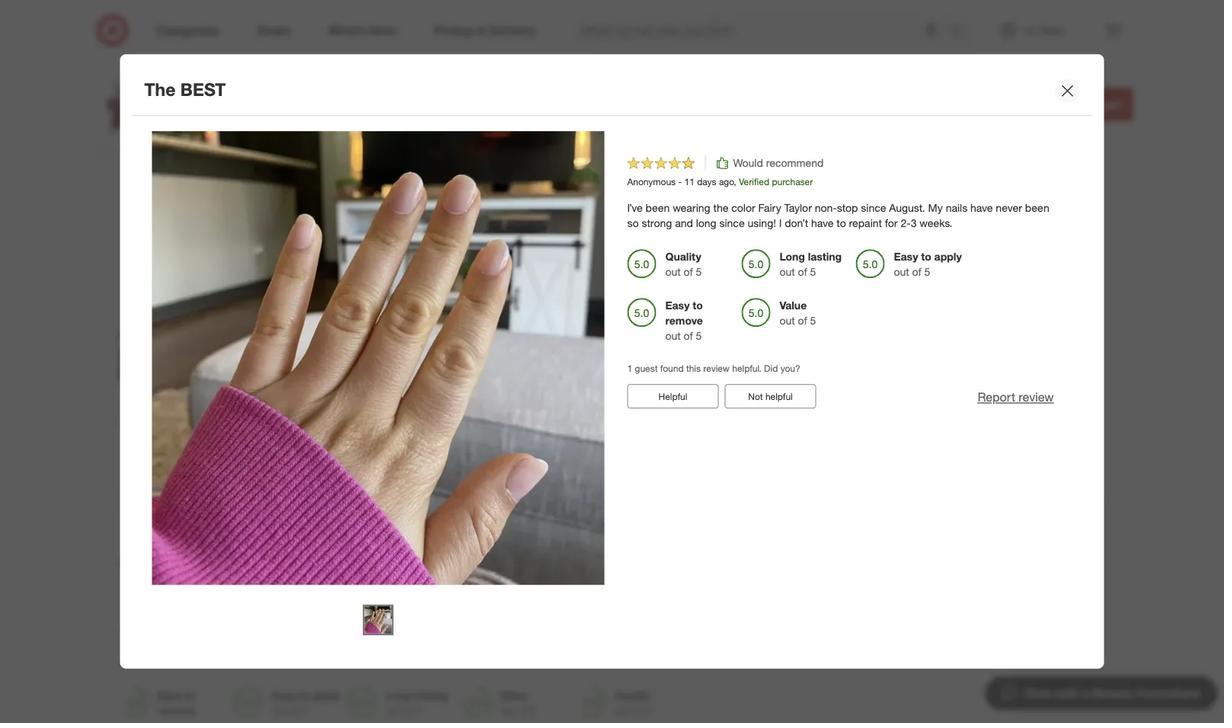 Task type: describe. For each thing, give the bounding box(es) containing it.
ago for not helpful button associated with helpful button to the bottom
[[211, 278, 226, 289]]

0 vertical spatial guest review image 1 of 1, full size image
[[152, 131, 605, 585]]

line.
[[218, 30, 237, 44]]

1 vertical spatial couture
[[156, 171, 209, 188]]

wearing inside i've been wearing the color fairy taylor non-stop since august. my nails have never been so strong and long since using! i don't have to repaint for 2-3 weeks.
[[673, 201, 711, 215]]

0 horizontal spatial is
[[460, 45, 467, 59]]

1 vertical spatial colors.
[[165, 655, 197, 668]]

when
[[485, 640, 511, 653]]

remove for helpful button to the bottom
[[500, 417, 538, 431]]

add
[[1058, 97, 1081, 112]]

0 horizontal spatial than
[[386, 45, 407, 59]]

purchaser for not helpful button associated with helpful button to the bottom
[[264, 278, 305, 289]]

found for middle helpful button
[[661, 363, 684, 374]]

this inside i loved the coverage and how long i could wear these colors without chipping. i would highly recommend a base coat with the darker colors though. i have been wearing the in-vest in style green. after my second time wearing it, i removed it to have clean nails. imagine my surprise when i saw a yellow tint to my nails. i will be wearing a base coat with any of the darker colors. i did not have this issue with the light pink colors.
[[1005, 640, 1022, 653]]

cart
[[1100, 97, 1124, 112]]

not helpful button for the topmost helpful button
[[217, 164, 308, 189]]

1 horizontal spatial my
[[614, 640, 628, 653]]

image of essie gel couture longwear nail polish,vegan, fashion freedom, red, put in the patchwork - 0.46 fl oz image
[[91, 73, 152, 134]]

days for helpful button to the bottom
[[189, 278, 208, 289]]

0 horizontal spatial easy to apply out of 5
[[272, 689, 340, 717]]

red
[[1066, 30, 1082, 44]]

polish,vegan,
[[348, 94, 423, 108]]

like
[[759, 30, 775, 44]]

south
[[886, 108, 910, 120]]

1 horizontal spatial quality out of 5
[[615, 689, 651, 717]]

last
[[699, 30, 716, 44]]

did you find this review helpful?
[[119, 143, 249, 154]]

as
[[213, 45, 224, 59]]

1 vertical spatial best
[[149, 233, 187, 251]]

apply inside the best dialog
[[935, 250, 962, 264]]

austin
[[858, 108, 883, 120]]

easy to apply out of 5 for not helpful button associated with middle helpful button
[[894, 250, 962, 279]]

not for not helpful button associated with middle helpful button
[[749, 391, 763, 402]]

1 vertical spatial apply
[[427, 402, 454, 415]]

chat with a beauty consultant button
[[985, 676, 1219, 711]]

chat
[[1024, 686, 1051, 701]]

strong for helpful button to the bottom
[[559, 303, 589, 316]]

in-
[[943, 625, 956, 638]]

i inside the best dialog
[[779, 217, 782, 230]]

color for not helpful button associated with helpful button to the bottom
[[224, 303, 247, 316]]

removed
[[239, 640, 281, 653]]

as
[[174, 45, 186, 59]]

2 nails. from the left
[[631, 640, 655, 653]]

colors left though.
[[755, 625, 784, 638]]

1 horizontal spatial quality
[[615, 689, 651, 702]]

1 horizontal spatial than
[[541, 30, 562, 44]]

after
[[1048, 625, 1071, 638]]

remove for middle helpful button
[[666, 314, 703, 328]]

shop all essie essie gel couture longwear nail polish,vegan, fashion freedom, red, put in the patchwork - 0.46 fl oz
[[164, 74, 746, 108]]

2 vertical spatial helpful button
[[119, 488, 211, 512]]

found for helpful button to the bottom
[[152, 466, 176, 478]]

look
[[825, 30, 845, 44]]

my inside the best dialog
[[929, 201, 943, 215]]

not
[[961, 640, 977, 653]]

khamby
[[119, 5, 153, 16]]

1 vertical spatial essie
[[164, 94, 194, 108]]

2 horizontal spatial my
[[1074, 625, 1088, 638]]

green.
[[1015, 625, 1045, 638]]

polish down the use.
[[428, 45, 457, 59]]

1 guest found this review helpful. did you? for middle helpful button
[[628, 363, 801, 374]]

2- inside the best dialog
[[901, 217, 911, 230]]

wear a base coat with darker colors
[[119, 556, 367, 574]]

essie gel couture kits
[[90, 171, 238, 188]]

quality for helpful button to the bottom
[[157, 402, 193, 415]]

best inside dialog
[[180, 79, 226, 100]]

polish left remover
[[312, 45, 341, 59]]

kits
[[213, 171, 238, 188]]

2 vertical spatial my
[[420, 303, 435, 316]]

vest
[[956, 625, 975, 638]]

- inside shop all essie essie gel couture longwear nail polish,vegan, fashion freedom, red, put in the patchwork - 0.46 fl oz
[[686, 94, 691, 108]]

0 vertical spatial darker
[[276, 556, 321, 574]]

add to cart button
[[1048, 88, 1134, 121]]

wear
[[321, 625, 344, 638]]

zoomed image element
[[152, 128, 605, 645]]

highly
[[530, 625, 558, 638]]

2 horizontal spatial base
[[747, 640, 770, 653]]

1 nails. from the left
[[359, 640, 383, 653]]

1 vertical spatial quality out of 5
[[157, 402, 194, 431]]

a inside button
[[1083, 686, 1090, 701]]

anonymous for middle helpful button
[[628, 176, 676, 188]]

tint
[[583, 640, 598, 653]]

0 horizontal spatial 2-
[[818, 303, 828, 316]]

saw
[[520, 640, 539, 653]]

review for middle helpful button
[[704, 363, 730, 374]]

- for helpful button to the bottom
[[170, 278, 174, 289]]

never for helpful button to the bottom
[[488, 303, 514, 316]]

1 vertical spatial darker
[[722, 625, 752, 638]]

time
[[158, 640, 178, 653]]

does
[[119, 45, 143, 59]]

1 vertical spatial helpful button
[[628, 384, 719, 409]]

how
[[240, 625, 259, 638]]

put
[[558, 94, 578, 108]]

0 vertical spatial is
[[1016, 30, 1024, 44]]

long inside i loved the coverage and how long i could wear these colors without chipping. i would highly recommend a base coat with the darker colors though. i have been wearing the in-vest in style green. after my second time wearing it, i removed it to have clean nails. imagine my surprise when i saw a yellow tint to my nails. i will be wearing a base coat with any of the darker colors. i did not have this issue with the light pink colors.
[[262, 625, 283, 638]]

use
[[247, 45, 264, 59]]

patchwork
[[620, 94, 682, 108]]

you? for helpful button to the bottom
[[273, 466, 292, 478]]

helpful?
[[217, 143, 249, 154]]

this for helpful button to the bottom
[[178, 466, 193, 478]]

any
[[819, 640, 836, 653]]

would recommend for not helpful button associated with middle helpful button
[[734, 156, 824, 170]]

nails for helpful button to the bottom
[[438, 303, 460, 316]]

imagine
[[386, 640, 424, 653]]

shop
[[164, 74, 193, 89]]

helpful. for not helpful button associated with middle helpful button
[[733, 363, 762, 374]]

non- for not helpful button associated with helpful button to the bottom
[[307, 303, 329, 316]]

2 horizontal spatial coat
[[773, 640, 794, 653]]

questions
[[300, 117, 348, 130]]

several
[[271, 30, 304, 44]]

, for not helpful button associated with middle helpful button
[[734, 176, 737, 188]]

with down though.
[[797, 640, 816, 653]]

with down after
[[1053, 640, 1073, 653]]

helpful for the topmost helpful button
[[151, 171, 179, 182]]

helpful for middle helpful button
[[659, 391, 688, 402]]

that
[[1027, 30, 1045, 44]]

0 horizontal spatial base
[[171, 556, 204, 574]]

guest for helpful button to the bottom
[[127, 466, 150, 478]]

2 at from the top
[[848, 108, 855, 120]]

in
[[581, 94, 592, 108]]

i've for middle helpful button
[[628, 201, 643, 215]]

value inside the best dialog
[[780, 299, 807, 312]]

easy inside easy to remove
[[157, 689, 182, 702]]

this for middle helpful button
[[687, 363, 701, 374]]

helpful for middle helpful button
[[766, 391, 793, 402]]

it
[[284, 640, 290, 653]]

of inside i loved the coverage and how long i could wear these colors without chipping. i would highly recommend a base coat with the darker colors though. i have been wearing the in-vest in style green. after my second time wearing it, i removed it to have clean nails. imagine my surprise when i saw a yellow tint to my nails. i will be wearing a base coat with any of the darker colors. i did not have this issue with the light pink colors.
[[839, 640, 848, 653]]

color for not helpful button associated with middle helpful button
[[732, 201, 756, 215]]

review inside button
[[1019, 390, 1054, 405]]

remove.
[[508, 45, 545, 59]]

nails for middle helpful button
[[946, 201, 968, 215]]

to inside easy to remove
[[185, 689, 195, 702]]

report review
[[978, 390, 1054, 405]]

1 vertical spatial value out of 5
[[500, 689, 537, 717]]

this for the topmost helpful button
[[171, 143, 185, 154]]

days for middle helpful button
[[697, 176, 717, 188]]

beauty
[[1093, 686, 1134, 701]]

polish up the as
[[186, 30, 215, 44]]

not helpful button for middle helpful button
[[725, 384, 817, 409]]

quality for middle helpful button
[[666, 250, 702, 264]]

nail inside shop all essie essie gel couture longwear nail polish,vegan, fashion freedom, red, put in the patchwork - 0.46 fl oz
[[324, 94, 345, 108]]

would
[[499, 625, 527, 638]]

12 questions
[[285, 117, 348, 130]]

0 vertical spatial did
[[119, 143, 133, 154]]

find
[[153, 143, 168, 154]]

2 horizontal spatial darker
[[870, 640, 900, 653]]

anonymous - 11 days ago , verified purchaser for middle helpful button
[[628, 176, 813, 188]]

0 horizontal spatial my
[[427, 640, 441, 653]]

verified for helpful button to the bottom
[[231, 278, 261, 289]]

easy to remove
[[157, 689, 195, 717]]

0 vertical spatial helpful button
[[119, 164, 211, 189]]

guest review image 1 of 1, full size image inside zoomed image element
[[363, 605, 394, 635]]

0 horizontal spatial apply
[[312, 689, 340, 702]]

value out of 5 inside the best dialog
[[780, 299, 817, 328]]

1917
[[236, 117, 260, 130]]

repaint for not helpful button associated with helpful button to the bottom
[[766, 303, 799, 316]]

clean
[[330, 640, 356, 653]]

1 vertical spatial the best
[[119, 233, 187, 251]]

consultant
[[1138, 686, 1201, 701]]

been inside i loved the coverage and how long i could wear these colors without chipping. i would highly recommend a base coat with the darker colors though. i have been wearing the in-vest in style green. after my second time wearing it, i removed it to have clean nails. imagine my surprise when i saw a yellow tint to my nails. i will be wearing a base coat with any of the darker colors. i did not have this issue with the light pink colors.
[[857, 625, 882, 638]]

5 inside long lasting out of 5
[[811, 265, 817, 279]]

with up be
[[681, 625, 701, 638]]

taylor for not helpful button associated with middle helpful button
[[785, 201, 812, 215]]

using! for not helpful button associated with middle helpful button
[[748, 217, 776, 230]]

live
[[125, 30, 141, 44]]

12
[[285, 117, 297, 130]]

1917 link
[[164, 115, 275, 134]]

at austin south lamar
[[848, 108, 939, 120]]

1 guest found this review helpful. did you? for helpful button to the bottom
[[119, 466, 292, 478]]

fairy for not helpful button associated with helpful button to the bottom
[[250, 303, 273, 316]]

fairy for not helpful button associated with middle helpful button
[[759, 201, 782, 215]]

report review button
[[978, 389, 1054, 406]]

lamar
[[913, 108, 939, 120]]

i loved the coverage and how long i could wear these colors without chipping. i would highly recommend a base coat with the darker colors though. i have been wearing the in-vest in style green. after my second time wearing it, i removed it to have clean nails. imagine my surprise when i saw a yellow tint to my nails. i will be wearing a base coat with any of the darker colors. i did not have this issue with the light pink colors.
[[119, 625, 1091, 668]]

red,
[[532, 94, 555, 108]]

helpful for helpful button to the bottom
[[258, 494, 285, 505]]

never for middle helpful button
[[996, 201, 1023, 215]]

only
[[944, 30, 963, 44]]

0 horizontal spatial coat
[[208, 556, 239, 574]]

salon
[[796, 30, 822, 44]]

colors up imagine at the left bottom of page
[[376, 625, 406, 638]]

loved
[[125, 625, 151, 638]]

will
[[664, 640, 679, 653]]

without
[[409, 625, 444, 638]]

wear
[[119, 556, 154, 574]]

guest review image 1 of 1, zoom in image
[[119, 330, 173, 383]]

the best dialog
[[120, 54, 1105, 669]]

i've been wearing the color fairy taylor non-stop since august. my nails have never been so strong and long since using! i don't have to repaint for 2-3 weeks. for not helpful button associated with middle helpful button
[[628, 201, 1050, 230]]

1 vertical spatial base
[[631, 625, 654, 638]]

12 questions link
[[278, 115, 348, 132]]

fl
[[721, 94, 729, 108]]

guest for middle helpful button
[[635, 363, 658, 374]]

polish right regular
[[601, 30, 630, 44]]

recommend for not helpful button associated with middle helpful button
[[766, 156, 824, 170]]

search
[[942, 24, 979, 39]]

freedom,
[[475, 94, 529, 108]]

pink
[[142, 655, 163, 668]]

my inside i live this mail polish line. i have several colors and they all are easy to use. dries quicker than regular polish and definitely last longer. i like the salon look at a value price. my only complaint is that the red does stain. as long as you use a gel nail polish remover than the polish is easy to remove.
[[926, 30, 941, 44]]

2 vertical spatial essie
[[90, 171, 127, 188]]

the inside i've been wearing the color fairy taylor non-stop since august. my nails have never been so strong and long since using! i don't have to repaint for 2-3 weeks.
[[714, 201, 729, 215]]



Task type: locate. For each thing, give the bounding box(es) containing it.
0 vertical spatial the best
[[144, 79, 226, 100]]

helpful
[[258, 171, 285, 182], [766, 391, 793, 402], [258, 494, 285, 505]]

1 inside the best dialog
[[628, 363, 633, 374]]

don't for not helpful button associated with helpful button to the bottom
[[702, 303, 726, 316]]

would recommend inside the best dialog
[[734, 156, 824, 170]]

5
[[188, 94, 194, 108], [417, 109, 423, 123], [696, 265, 702, 279], [811, 265, 817, 279], [925, 265, 931, 279], [811, 314, 817, 328], [696, 329, 702, 343], [188, 417, 194, 431], [302, 417, 308, 431], [417, 417, 423, 431], [531, 433, 537, 446], [302, 704, 308, 717], [417, 704, 423, 717], [531, 704, 537, 717], [645, 704, 651, 717]]

i've been wearing the color fairy taylor non-stop since august. my nails have never been so strong and long since using! i don't have to repaint for 2-3 weeks. inside the best dialog
[[628, 201, 1050, 230]]

nail up questions
[[324, 94, 345, 108]]

0 horizontal spatial you
[[136, 143, 150, 154]]

nails. down these
[[359, 640, 383, 653]]

longwear
[[267, 94, 321, 108]]

have inside i live this mail polish line. i have several colors and they all are easy to use. dries quicker than regular polish and definitely last longer. i like the salon look at a value price. my only complaint is that the red does stain. as long as you use a gel nail polish remover than the polish is easy to remove.
[[245, 30, 268, 44]]

out inside long lasting out of 5
[[780, 265, 795, 279]]

you?
[[781, 363, 801, 374], [273, 466, 292, 478]]

11
[[685, 176, 695, 188], [176, 278, 187, 289]]

helpful for the topmost helpful button
[[258, 171, 285, 182]]

best up 1917 link
[[180, 79, 226, 100]]

definitely
[[653, 30, 696, 44]]

colors inside i live this mail polish line. i have several colors and they all are easy to use. dries quicker than regular polish and definitely last longer. i like the salon look at a value price. my only complaint is that the red does stain. as long as you use a gel nail polish remover than the polish is easy to remove.
[[307, 30, 337, 44]]

i've for helpful button to the bottom
[[119, 303, 135, 316]]

repaint inside i've been wearing the color fairy taylor non-stop since august. my nails have never been so strong and long since using! i don't have to repaint for 2-3 weeks.
[[849, 217, 882, 230]]

though.
[[787, 625, 823, 638]]

1 guest found this review helpful. did you? inside the best dialog
[[628, 363, 801, 374]]

quality
[[666, 250, 702, 264], [157, 402, 193, 415], [615, 689, 651, 702]]

0 horizontal spatial value out of 5
[[500, 689, 537, 717]]

gel up 1917 link
[[198, 94, 215, 108]]

1 vertical spatial weeks.
[[837, 303, 870, 316]]

0 vertical spatial for
[[885, 217, 898, 230]]

1 vertical spatial you?
[[273, 466, 292, 478]]

1 horizontal spatial 1
[[628, 363, 633, 374]]

all inside shop all essie essie gel couture longwear nail polish,vegan, fashion freedom, red, put in the patchwork - 0.46 fl oz
[[197, 74, 208, 89]]

with up "how"
[[243, 556, 272, 574]]

1 vertical spatial not helpful button
[[725, 384, 817, 409]]

at right look
[[848, 30, 857, 44]]

1 horizontal spatial 1 guest found this review helpful. did you?
[[628, 363, 801, 374]]

0 horizontal spatial nail
[[293, 45, 309, 59]]

recommend for not helpful button associated with helpful button to the bottom
[[258, 258, 316, 271]]

not for not helpful button associated with helpful button to the bottom
[[240, 494, 255, 505]]

stop inside the best dialog
[[837, 201, 858, 215]]

helpful
[[151, 171, 179, 182], [659, 391, 688, 402], [151, 494, 179, 505]]

helpful. for not helpful button associated with helpful button to the bottom
[[224, 466, 254, 478]]

remove
[[666, 314, 703, 328], [500, 417, 538, 431], [157, 704, 195, 717]]

value
[[869, 30, 894, 44], [780, 299, 807, 312], [615, 402, 642, 415], [500, 689, 528, 702]]

at inside i live this mail polish line. i have several colors and they all are easy to use. dries quicker than regular polish and definitely last longer. i like the salon look at a value price. my only complaint is that the red does stain. as long as you use a gel nail polish remover than the polish is easy to remove.
[[848, 30, 857, 44]]

don't inside i've been wearing the color fairy taylor non-stop since august. my nails have never been so strong and long since using! i don't have to repaint for 2-3 weeks.
[[785, 217, 809, 230]]

1 vertical spatial purchaser
[[264, 278, 305, 289]]

helpful. inside the best dialog
[[733, 363, 762, 374]]

1 horizontal spatial i've
[[628, 201, 643, 215]]

1 vertical spatial i've been wearing the color fairy taylor non-stop since august. my nails have never been so strong and long since using! i don't have to repaint for 2-3 weeks.
[[119, 303, 870, 316]]

using! inside i've been wearing the color fairy taylor non-stop since august. my nails have never been so strong and long since using! i don't have to repaint for 2-3 weeks.
[[748, 217, 776, 230]]

0 horizontal spatial 3
[[828, 303, 834, 316]]

1 horizontal spatial taylor
[[785, 201, 812, 215]]

1 vertical spatial i've
[[119, 303, 135, 316]]

so inside the best dialog
[[628, 217, 639, 230]]

0 vertical spatial ,
[[734, 176, 737, 188]]

so for helpful button to the bottom
[[545, 303, 556, 316]]

coverage
[[172, 625, 216, 638]]

purchaser for not helpful button associated with middle helpful button
[[772, 176, 813, 188]]

2 vertical spatial remove
[[157, 704, 195, 717]]

you left find
[[136, 143, 150, 154]]

stop for not helpful button associated with helpful button to the bottom
[[329, 303, 350, 316]]

1 horizontal spatial darker
[[722, 625, 752, 638]]

non- for not helpful button associated with middle helpful button
[[815, 201, 837, 215]]

1 vertical spatial anonymous - 11 days ago , verified purchaser
[[119, 278, 305, 289]]

would inside the best dialog
[[734, 156, 763, 170]]

all right shop
[[197, 74, 208, 89]]

1 vertical spatial ,
[[226, 278, 228, 289]]

, inside the best dialog
[[734, 176, 737, 188]]

not for the topmost helpful button not helpful button
[[240, 171, 255, 182]]

1 for middle helpful button
[[628, 363, 633, 374]]

nail down several
[[293, 45, 309, 59]]

did inside the best dialog
[[764, 363, 778, 374]]

fashion
[[426, 94, 472, 108]]

, for not helpful button associated with helpful button to the bottom
[[226, 278, 228, 289]]

anonymous - 11 days ago , verified purchaser for helpful button to the bottom
[[119, 278, 305, 289]]

complaint
[[966, 30, 1013, 44]]

0 horizontal spatial would recommend
[[225, 258, 316, 271]]

is left that
[[1016, 30, 1024, 44]]

so for middle helpful button
[[628, 217, 639, 230]]

this inside the best dialog
[[687, 363, 701, 374]]

1 horizontal spatial ago
[[719, 176, 734, 188]]

chipping.
[[447, 625, 490, 638]]

review
[[188, 143, 214, 154], [704, 363, 730, 374], [1019, 390, 1054, 405], [195, 466, 222, 478]]

taylor for not helpful button associated with helpful button to the bottom
[[276, 303, 304, 316]]

1 vertical spatial than
[[386, 45, 407, 59]]

1 horizontal spatial 11
[[685, 176, 695, 188]]

0 vertical spatial best
[[180, 79, 226, 100]]

gel inside i live this mail polish line. i have several colors and they all are easy to use. dries quicker than regular polish and definitely last longer. i like the salon look at a value price. my only complaint is that the red does stain. as long as you use a gel nail polish remover than the polish is easy to remove.
[[276, 45, 290, 59]]

easy to apply out of 5 inside the best dialog
[[894, 250, 962, 279]]

be
[[682, 640, 694, 653]]

recommend inside the best dialog
[[766, 156, 824, 170]]

darker up could
[[276, 556, 321, 574]]

best down essie gel couture kits
[[149, 233, 187, 251]]

1 guest found this review helpful. did you?
[[628, 363, 801, 374], [119, 466, 292, 478]]

1 horizontal spatial 3
[[911, 217, 917, 230]]

darker right any
[[870, 640, 900, 653]]

repaint
[[849, 217, 882, 230], [766, 303, 799, 316]]

using! for not helpful button associated with helpful button to the bottom
[[665, 303, 693, 316]]

all
[[384, 30, 394, 44], [197, 74, 208, 89]]

1 vertical spatial helpful
[[766, 391, 793, 402]]

purchaser inside the best dialog
[[772, 176, 813, 188]]

1 horizontal spatial colors.
[[903, 640, 935, 653]]

1 vertical spatial don't
[[702, 303, 726, 316]]

colors right several
[[307, 30, 337, 44]]

oz
[[732, 94, 746, 108]]

regular
[[565, 30, 598, 44]]

not helpful for the topmost helpful button not helpful button
[[240, 171, 285, 182]]

2 horizontal spatial essie
[[212, 74, 240, 89]]

with right 'chat'
[[1055, 686, 1079, 701]]

0 horizontal spatial gel
[[131, 171, 151, 188]]

gel down did you find this review helpful?
[[131, 171, 151, 188]]

i live this mail polish line. i have several colors and they all are easy to use. dries quicker than regular polish and definitely last longer. i like the salon look at a value price. my only complaint is that the red does stain. as long as you use a gel nail polish remover than the polish is easy to remove.
[[119, 30, 1082, 59]]

helpful for helpful button to the bottom
[[151, 494, 179, 505]]

1 horizontal spatial color
[[732, 201, 756, 215]]

quality out of 5 inside the best dialog
[[666, 250, 702, 279]]

review for helpful button to the bottom
[[195, 466, 222, 478]]

gel down several
[[276, 45, 290, 59]]

would recommend
[[734, 156, 824, 170], [225, 258, 316, 271]]

colors. down time at the left of page
[[165, 655, 197, 668]]

weeks. for helpful button to the bottom
[[837, 303, 870, 316]]

0 horizontal spatial easy to remove out of 5
[[500, 402, 538, 446]]

1 horizontal spatial never
[[996, 201, 1023, 215]]

easy to apply out of 5 for not helpful button associated with helpful button to the bottom
[[386, 402, 454, 431]]

color inside i've been wearing the color fairy taylor non-stop since august. my nails have never been so strong and long since using! i don't have to repaint for 2-3 weeks.
[[732, 201, 756, 215]]

the down stain.
[[144, 79, 176, 100]]

you? for middle helpful button
[[781, 363, 801, 374]]

0 vertical spatial 1 guest found this review helpful. did you?
[[628, 363, 801, 374]]

0 vertical spatial anonymous - 11 days ago , verified purchaser
[[628, 176, 813, 188]]

easy to remove out of 5 for not helpful button associated with middle helpful button
[[666, 299, 703, 343]]

you right the as
[[227, 45, 244, 59]]

easy
[[415, 30, 437, 44], [470, 45, 492, 59], [894, 250, 919, 264], [666, 299, 690, 312], [386, 402, 410, 415], [500, 402, 525, 415], [157, 689, 182, 702], [272, 689, 296, 702]]

value inside i live this mail polish line. i have several colors and they all are easy to use. dries quicker than regular polish and definitely last longer. i like the salon look at a value price. my only complaint is that the red does stain. as long as you use a gel nail polish remover than the polish is easy to remove.
[[869, 30, 894, 44]]

1 vertical spatial found
[[152, 466, 176, 478]]

1 vertical spatial did
[[764, 363, 778, 374]]

price.
[[897, 30, 923, 44]]

have
[[245, 30, 268, 44], [971, 201, 993, 215], [812, 217, 834, 230], [463, 303, 485, 316], [729, 303, 751, 316], [832, 625, 854, 638], [305, 640, 327, 653], [980, 640, 1002, 653]]

11 for middle helpful button
[[685, 176, 695, 188]]

the right in
[[595, 94, 617, 108]]

couture up the '1917' at the left of page
[[219, 94, 264, 108]]

couture down did you find this review helpful?
[[156, 171, 209, 188]]

this inside i live this mail polish line. i have several colors and they all are easy to use. dries quicker than regular polish and definitely last longer. i like the salon look at a value price. my only complaint is that the red does stain. as long as you use a gel nail polish remover than the polish is easy to remove.
[[144, 30, 161, 44]]

and inside i loved the coverage and how long i could wear these colors without chipping. i would highly recommend a base coat with the darker colors though. i have been wearing the in-vest in style green. after my second time wearing it, i removed it to have clean nails. imagine my surprise when i saw a yellow tint to my nails. i will be wearing a base coat with any of the darker colors. i did not have this issue with the light pink colors.
[[219, 625, 237, 638]]

and inside the best dialog
[[675, 217, 693, 230]]

nails. left will
[[631, 640, 655, 653]]

0 horizontal spatial helpful.
[[224, 466, 254, 478]]

guest inside the best dialog
[[635, 363, 658, 374]]

non- inside i've been wearing the color fairy taylor non-stop since august. my nails have never been so strong and long since using! i don't have to repaint for 2-3 weeks.
[[815, 201, 837, 215]]

my
[[1074, 625, 1088, 638], [427, 640, 441, 653], [614, 640, 628, 653]]

0 vertical spatial taylor
[[785, 201, 812, 215]]

0 vertical spatial guest
[[635, 363, 658, 374]]

you? inside the best dialog
[[781, 363, 801, 374]]

0 vertical spatial 1
[[628, 363, 633, 374]]

1 vertical spatial 1 guest found this review helpful. did you?
[[119, 466, 292, 478]]

since
[[861, 201, 887, 215], [720, 217, 745, 230], [353, 303, 378, 316], [637, 303, 662, 316]]

darker left though.
[[722, 625, 752, 638]]

strong for middle helpful button
[[642, 217, 672, 230]]

1 at from the top
[[848, 30, 857, 44]]

0 vertical spatial helpful
[[258, 171, 285, 182]]

out of 5
[[386, 109, 423, 123]]

11 inside the best dialog
[[685, 176, 695, 188]]

1 horizontal spatial would recommend
[[734, 156, 824, 170]]

colors up wear
[[325, 556, 367, 574]]

never
[[996, 201, 1023, 215], [488, 303, 514, 316]]

chat with a beauty consultant
[[1024, 686, 1201, 701]]

than down are
[[386, 45, 407, 59]]

0 vertical spatial weeks.
[[920, 217, 953, 230]]

- for middle helpful button
[[679, 176, 682, 188]]

the best inside dialog
[[144, 79, 226, 100]]

nails inside the best dialog
[[946, 201, 968, 215]]

3
[[911, 217, 917, 230], [828, 303, 834, 316]]

for for helpful button to the bottom
[[802, 303, 815, 316]]

0 horizontal spatial never
[[488, 303, 514, 316]]

1 for helpful button to the bottom
[[119, 466, 124, 478]]

and
[[340, 30, 358, 44], [633, 30, 651, 44], [675, 217, 693, 230], [592, 303, 610, 316], [219, 625, 237, 638]]

i've been wearing the color fairy taylor non-stop since august. my nails have never been so strong and long since using! i don't have to repaint for 2-3 weeks.
[[628, 201, 1050, 230], [119, 303, 870, 316]]

1 vertical spatial taylor
[[276, 303, 304, 316]]

1 vertical spatial so
[[545, 303, 556, 316]]

0 vertical spatial verified
[[739, 176, 770, 188]]

easy to remove out of 5 inside the best dialog
[[666, 299, 703, 343]]

quicker
[[503, 30, 538, 44]]

purchaser
[[772, 176, 813, 188], [264, 278, 305, 289]]

gel inside shop all essie essie gel couture longwear nail polish,vegan, fashion freedom, red, put in the patchwork - 0.46 fl oz
[[198, 94, 215, 108]]

coat down though.
[[773, 640, 794, 653]]

is down the use.
[[460, 45, 467, 59]]

essie
[[212, 74, 240, 89], [164, 94, 194, 108], [90, 171, 127, 188]]

guest
[[635, 363, 658, 374], [127, 466, 150, 478]]

long lasting out of 5
[[157, 79, 220, 108], [780, 250, 842, 279], [272, 402, 334, 431], [386, 689, 448, 717]]

base
[[171, 556, 204, 574], [631, 625, 654, 638], [747, 640, 770, 653]]

verified inside the best dialog
[[739, 176, 770, 188]]

helpful inside the best dialog
[[659, 391, 688, 402]]

0 vertical spatial not
[[240, 171, 255, 182]]

coat up coverage
[[208, 556, 239, 574]]

0 horizontal spatial august.
[[381, 303, 417, 316]]

review for the topmost helpful button
[[188, 143, 214, 154]]

search button
[[942, 14, 979, 50]]

0 vertical spatial essie
[[212, 74, 240, 89]]

1 horizontal spatial nail
[[324, 94, 345, 108]]

add to cart
[[1058, 97, 1124, 112]]

not helpful for not helpful button associated with middle helpful button
[[749, 391, 793, 402]]

the best down essie gel couture kits
[[119, 233, 187, 251]]

1 horizontal spatial guest
[[635, 363, 658, 374]]

1 horizontal spatial you
[[227, 45, 244, 59]]

- inside the best dialog
[[679, 176, 682, 188]]

0 vertical spatial quality
[[666, 250, 702, 264]]

the best down as
[[144, 79, 226, 100]]

the inside shop all essie essie gel couture longwear nail polish,vegan, fashion freedom, red, put in the patchwork - 0.46 fl oz
[[595, 94, 617, 108]]

1 vertical spatial strong
[[559, 303, 589, 316]]

0 vertical spatial strong
[[642, 217, 672, 230]]

are
[[397, 30, 412, 44]]

0 vertical spatial stop
[[837, 201, 858, 215]]

my right tint in the bottom of the page
[[614, 640, 628, 653]]

my right after
[[1074, 625, 1088, 638]]

not helpful inside the best dialog
[[749, 391, 793, 402]]

2 vertical spatial gel
[[131, 171, 151, 188]]

ago inside the best dialog
[[719, 176, 734, 188]]

found inside the best dialog
[[661, 363, 684, 374]]

i've inside i've been wearing the color fairy taylor non-stop since august. my nails have never been so strong and long since using! i don't have to repaint for 2-3 weeks.
[[628, 201, 643, 215]]

not inside the best dialog
[[749, 391, 763, 402]]

remove inside the best dialog
[[666, 314, 703, 328]]

1 vertical spatial using!
[[665, 303, 693, 316]]

did for helpful button to the bottom
[[256, 466, 270, 478]]

style
[[990, 625, 1012, 638]]

0 horizontal spatial couture
[[156, 171, 209, 188]]

coat up will
[[657, 625, 678, 638]]

taylor
[[785, 201, 812, 215], [276, 303, 304, 316]]

august.
[[890, 201, 926, 215], [381, 303, 417, 316]]

helpful inside the best dialog
[[766, 391, 793, 402]]

0 horizontal spatial -
[[170, 278, 174, 289]]

long lasting out of 5 inside the best dialog
[[780, 250, 842, 279]]

0 horizontal spatial ,
[[226, 278, 228, 289]]

surprise
[[444, 640, 483, 653]]

0 horizontal spatial you?
[[273, 466, 292, 478]]

0 vertical spatial value out of 5
[[780, 299, 817, 328]]

3 for not helpful button associated with middle helpful button
[[911, 217, 917, 230]]

mail
[[164, 30, 183, 44]]

report
[[978, 390, 1016, 405]]

weeks. inside the best dialog
[[920, 217, 953, 230]]

1 horizontal spatial coat
[[657, 625, 678, 638]]

2 horizontal spatial easy to apply out of 5
[[894, 250, 962, 279]]

august. for not helpful button associated with middle helpful button
[[890, 201, 926, 215]]

did for middle helpful button
[[764, 363, 778, 374]]

,
[[734, 176, 737, 188], [226, 278, 228, 289]]

nail inside i live this mail polish line. i have several colors and they all are easy to use. dries quicker than regular polish and definitely last longer. i like the salon look at a value price. my only complaint is that the red does stain. as long as you use a gel nail polish remover than the polish is easy to remove.
[[293, 45, 309, 59]]

don't
[[785, 217, 809, 230], [702, 303, 726, 316]]

2 vertical spatial recommend
[[561, 625, 619, 638]]

than up remove.
[[541, 30, 562, 44]]

1 horizontal spatial stop
[[837, 201, 858, 215]]

days inside the best dialog
[[697, 176, 717, 188]]

0 vertical spatial days
[[697, 176, 717, 188]]

1 horizontal spatial nails.
[[631, 640, 655, 653]]

strong inside the best dialog
[[642, 217, 672, 230]]

recommend
[[766, 156, 824, 170], [258, 258, 316, 271], [561, 625, 619, 638]]

with inside button
[[1055, 686, 1079, 701]]

you inside i live this mail polish line. i have several colors and they all are easy to use. dries quicker than regular polish and definitely last longer. i like the salon look at a value price. my only complaint is that the red does stain. as long as you use a gel nail polish remover than the polish is easy to remove.
[[227, 45, 244, 59]]

not helpful for not helpful button associated with helpful button to the bottom
[[240, 494, 285, 505]]

nails
[[946, 201, 968, 215], [438, 303, 460, 316]]

in
[[978, 625, 987, 638]]

all left are
[[384, 30, 394, 44]]

for inside the best dialog
[[885, 217, 898, 230]]

couture inside shop all essie essie gel couture longwear nail polish,vegan, fashion freedom, red, put in the patchwork - 0.46 fl oz
[[219, 94, 264, 108]]

easy to remove out of 5 for not helpful button associated with helpful button to the bottom
[[500, 402, 538, 446]]

not helpful button for helpful button to the bottom
[[217, 488, 308, 512]]

What can we help you find? suggestions appear below search field
[[574, 14, 953, 47]]

repaint for not helpful button associated with middle helpful button
[[849, 217, 882, 230]]

a
[[860, 30, 866, 44], [267, 45, 273, 59], [158, 556, 167, 574], [622, 625, 628, 638], [542, 640, 548, 653], [738, 640, 744, 653], [1083, 686, 1090, 701]]

to
[[440, 30, 450, 44], [495, 45, 505, 59], [1085, 97, 1097, 112], [837, 217, 846, 230], [922, 250, 932, 264], [693, 299, 703, 312], [754, 303, 763, 316], [413, 402, 424, 415], [528, 402, 538, 415], [292, 640, 302, 653], [601, 640, 611, 653], [185, 689, 195, 702], [299, 689, 309, 702]]

would recommend for not helpful button associated with helpful button to the bottom
[[225, 258, 316, 271]]

1 vertical spatial coat
[[657, 625, 678, 638]]

i've been wearing the color fairy taylor non-stop since august. my nails have never been so strong and long since using! i don't have to repaint for 2-3 weeks. for not helpful button associated with helpful button to the bottom
[[119, 303, 870, 316]]

for for middle helpful button
[[885, 217, 898, 230]]

you
[[227, 45, 244, 59], [136, 143, 150, 154]]

long inside i live this mail polish line. i have several colors and they all are easy to use. dries quicker than regular polish and definitely last longer. i like the salon look at a value price. my only complaint is that the red does stain. as long as you use a gel nail polish remover than the polish is easy to remove.
[[189, 45, 210, 59]]

light
[[119, 655, 139, 668]]

0 horizontal spatial all
[[197, 74, 208, 89]]

anonymous - 11 days ago , verified purchaser inside the best dialog
[[628, 176, 813, 188]]

my down 'without'
[[427, 640, 441, 653]]

anonymous inside the best dialog
[[628, 176, 676, 188]]

lasting
[[186, 79, 220, 92], [808, 250, 842, 264], [300, 402, 334, 415], [414, 689, 448, 702]]

3 for not helpful button associated with helpful button to the bottom
[[828, 303, 834, 316]]

my
[[926, 30, 941, 44], [929, 201, 943, 215], [420, 303, 435, 316]]

0 vertical spatial colors.
[[903, 640, 935, 653]]

0 horizontal spatial for
[[802, 303, 815, 316]]

long
[[189, 45, 210, 59], [157, 79, 183, 92], [696, 217, 717, 230], [780, 250, 805, 264], [613, 303, 634, 316], [272, 402, 297, 415], [262, 625, 283, 638], [386, 689, 411, 702]]

guest review image 1 of 1, full size image
[[152, 131, 605, 585], [363, 605, 394, 635]]

1
[[628, 363, 633, 374], [119, 466, 124, 478]]

0 horizontal spatial days
[[189, 278, 208, 289]]

0 vertical spatial helpful
[[151, 171, 179, 182]]

these
[[347, 625, 373, 638]]

1 vertical spatial all
[[197, 74, 208, 89]]

fairy inside i've been wearing the color fairy taylor non-stop since august. my nails have never been so strong and long since using! i don't have to repaint for 2-3 weeks.
[[759, 201, 782, 215]]

0 horizontal spatial anonymous
[[119, 278, 168, 289]]

0 vertical spatial non-
[[815, 201, 837, 215]]

the down essie gel couture kits
[[119, 233, 145, 251]]

longer.
[[719, 30, 751, 44]]

the inside dialog
[[144, 79, 176, 100]]

i've
[[628, 201, 643, 215], [119, 303, 135, 316]]

don't for not helpful button associated with middle helpful button
[[785, 217, 809, 230]]

lasting inside long lasting out of 5
[[808, 250, 842, 264]]

0 vertical spatial repaint
[[849, 217, 882, 230]]

would for middle helpful button
[[734, 156, 763, 170]]

0 vertical spatial purchaser
[[772, 176, 813, 188]]

2 vertical spatial not helpful
[[240, 494, 285, 505]]

long inside long lasting out of 5
[[780, 250, 805, 264]]

11 for helpful button to the bottom
[[176, 278, 187, 289]]

0 horizontal spatial recommend
[[258, 258, 316, 271]]

quality inside the best dialog
[[666, 250, 702, 264]]

3 inside i've been wearing the color fairy taylor non-stop since august. my nails have never been so strong and long since using! i don't have to repaint for 2-3 weeks.
[[911, 217, 917, 230]]

they
[[360, 30, 381, 44]]

recommend inside i loved the coverage and how long i could wear these colors without chipping. i would highly recommend a base coat with the darker colors though. i have been wearing the in-vest in style green. after my second time wearing it, i removed it to have clean nails. imagine my surprise when i saw a yellow tint to my nails. i will be wearing a base coat with any of the darker colors. i did not have this issue with the light pink colors.
[[561, 625, 619, 638]]

would for helpful button to the bottom
[[225, 258, 255, 271]]

colors. left did
[[903, 640, 935, 653]]

stop for not helpful button associated with middle helpful button
[[837, 201, 858, 215]]

taylor inside i've been wearing the color fairy taylor non-stop since august. my nails have never been so strong and long since using! i don't have to repaint for 2-3 weeks.
[[785, 201, 812, 215]]

anonymous
[[628, 176, 676, 188], [119, 278, 168, 289]]

0 horizontal spatial fairy
[[250, 303, 273, 316]]

1 vertical spatial days
[[189, 278, 208, 289]]

ago for not helpful button associated with middle helpful button
[[719, 176, 734, 188]]

at left austin
[[848, 108, 855, 120]]

august. inside the best dialog
[[890, 201, 926, 215]]

use.
[[453, 30, 472, 44]]

1 vertical spatial at
[[848, 108, 855, 120]]

never inside the best dialog
[[996, 201, 1023, 215]]

couture
[[219, 94, 264, 108], [156, 171, 209, 188]]

all inside i live this mail polish line. i have several colors and they all are easy to use. dries quicker than regular polish and definitely last longer. i like the salon look at a value price. my only complaint is that the red does stain. as long as you use a gel nail polish remover than the polish is easy to remove.
[[384, 30, 394, 44]]

to inside button
[[1085, 97, 1097, 112]]

could
[[292, 625, 318, 638]]

helpful.
[[733, 363, 762, 374], [224, 466, 254, 478]]

august. for not helpful button associated with helpful button to the bottom
[[381, 303, 417, 316]]

1 vertical spatial helpful.
[[224, 466, 254, 478]]

anonymous for helpful button to the bottom
[[119, 278, 168, 289]]

verified for middle helpful button
[[739, 176, 770, 188]]

weeks. for middle helpful button
[[920, 217, 953, 230]]

0 horizontal spatial nails
[[438, 303, 460, 316]]



Task type: vqa. For each thing, say whether or not it's contained in the screenshot.
Find Stores Link
no



